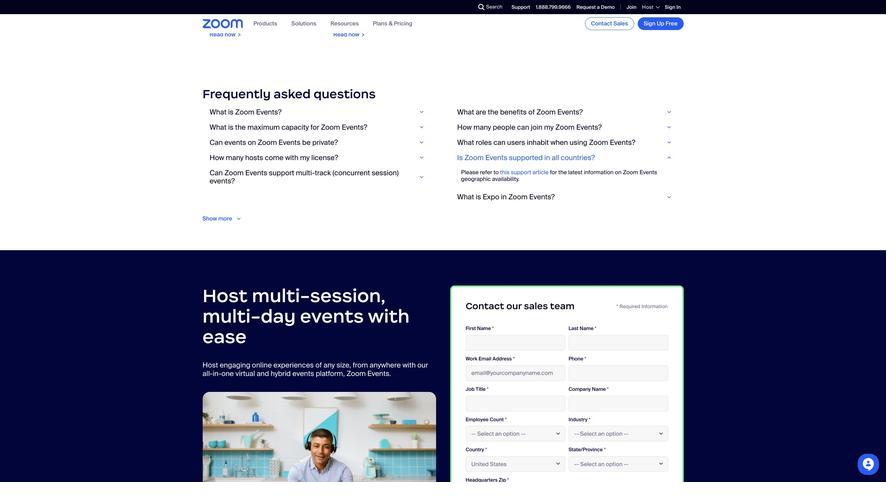 Task type: locate. For each thing, give the bounding box(es) containing it.
1 vertical spatial of
[[315, 361, 322, 370]]

the left latest
[[558, 169, 567, 176]]

* right title
[[487, 386, 489, 393]]

1 horizontal spatial my
[[544, 123, 554, 132]]

what down geographic
[[457, 192, 474, 202]]

1 horizontal spatial to
[[399, 0, 405, 8]]

1.888.799.9666
[[536, 4, 571, 10]]

to
[[399, 0, 405, 8], [259, 7, 264, 15], [494, 169, 499, 176]]

the down what is zoom events?
[[235, 123, 246, 132]]

how for how many hosts come with my license?
[[210, 153, 224, 162]]

2 vertical spatial is
[[476, 192, 481, 202]]

what up is
[[457, 138, 474, 147]]

now down resources
[[348, 31, 359, 38]]

for
[[310, 123, 319, 132], [550, 169, 557, 176]]

zoom logo image
[[202, 19, 243, 28]]

my for zoom
[[544, 123, 554, 132]]

multi- inside can zoom events support multi-track (concurrent session) events?
[[296, 168, 315, 178]]

with inside frequently asked questions element
[[285, 153, 298, 162]]

1 vertical spatial my
[[300, 153, 310, 162]]

when
[[551, 138, 568, 147]]

my down be
[[300, 153, 310, 162]]

sign
[[665, 4, 675, 10], [644, 20, 656, 27]]

events
[[279, 138, 301, 147], [485, 153, 507, 162], [245, 168, 267, 178], [640, 169, 657, 176]]

about
[[333, 7, 348, 15]]

what down frequently
[[210, 107, 226, 117]]

what is the maximum capacity for zoom events? button
[[210, 123, 429, 132]]

how for how many people can join my zoom events?
[[457, 123, 472, 132]]

sign left in
[[665, 4, 675, 10]]

industry *
[[569, 417, 590, 423]]

0 horizontal spatial a
[[243, 14, 247, 21]]

1 horizontal spatial many
[[473, 123, 491, 132]]

my for license?
[[300, 153, 310, 162]]

and right engaging
[[257, 369, 269, 379]]

of up how many people can join my zoom events?
[[528, 107, 535, 117]]

experience
[[210, 21, 239, 28]]

name right company at the bottom right of the page
[[592, 386, 606, 393]]

campus
[[362, 14, 383, 21]]

you right help
[[278, 7, 287, 15]]

solutions button
[[291, 20, 316, 27]]

* right "state/province"
[[604, 447, 606, 453]]

how many hosts come with my license?
[[210, 153, 338, 162]]

1 vertical spatial can
[[494, 138, 505, 147]]

None search field
[[452, 1, 480, 13]]

know
[[406, 0, 419, 8]]

online inside host engaging online experiences of any size, from anywhere with our all-in-one virtual and hybrid events platform, zoom events.
[[252, 361, 272, 370]]

one
[[221, 369, 234, 379]]

sign for sign up free
[[644, 20, 656, 27]]

what for what is the maximum capacity for zoom events?
[[210, 123, 226, 132]]

users
[[507, 138, 525, 147]]

0 vertical spatial online
[[405, 7, 421, 15]]

more
[[218, 215, 232, 223]]

on up hosts
[[248, 138, 256, 147]]

on inside 'for the latest information on zoom events geographic availability.'
[[615, 169, 622, 176]]

None text field
[[569, 335, 668, 351], [569, 366, 668, 381], [569, 396, 668, 412], [569, 335, 668, 351], [569, 366, 668, 381], [569, 396, 668, 412]]

0 vertical spatial is
[[228, 107, 233, 117]]

zoom inside host engaging online experiences of any size, from anywhere with our all-in-one virtual and hybrid events platform, zoom events.
[[347, 369, 366, 379]]

many
[[473, 123, 491, 132], [226, 153, 244, 162]]

1 horizontal spatial you
[[374, 0, 383, 8]]

0 horizontal spatial many
[[226, 153, 244, 162]]

None text field
[[466, 335, 565, 351], [466, 396, 565, 412], [466, 335, 565, 351], [466, 396, 565, 412]]

host for host dropdown button
[[642, 4, 654, 10]]

1 vertical spatial contact
[[466, 301, 504, 312]]

search
[[486, 4, 502, 10]]

0 vertical spatial hybrid
[[345, 14, 361, 21]]

many for people
[[473, 123, 491, 132]]

is down frequently
[[228, 107, 233, 117]]

1 horizontal spatial for
[[550, 169, 557, 176]]

0 vertical spatial host
[[642, 4, 654, 10]]

the for benefits
[[488, 107, 498, 117]]

0 horizontal spatial sign
[[644, 20, 656, 27]]

1 vertical spatial read now
[[333, 31, 359, 38]]

is
[[228, 107, 233, 117], [228, 123, 233, 132], [476, 192, 481, 202]]

1 horizontal spatial in
[[544, 153, 550, 162]]

for right article
[[550, 169, 557, 176]]

to left help
[[259, 7, 264, 15]]

first name *
[[466, 325, 494, 332]]

1 vertical spatial can
[[210, 168, 223, 178]]

1 horizontal spatial contact
[[591, 20, 612, 27]]

search image
[[478, 4, 484, 10], [478, 4, 484, 10]]

events.
[[269, 21, 288, 28], [367, 369, 391, 379]]

what roles can users inhabit when using zoom events? button
[[457, 138, 676, 147]]

you inside "learn best practices and recommendations to help you host and manage a successful virtual experience with zoom events. read now"
[[278, 7, 287, 15]]

in left all
[[544, 153, 550, 162]]

1 vertical spatial events.
[[367, 369, 391, 379]]

0 vertical spatial in
[[544, 153, 550, 162]]

virtual right "one"
[[235, 369, 255, 379]]

0 horizontal spatial on
[[248, 138, 256, 147]]

* right the industry
[[589, 417, 590, 423]]

come
[[265, 153, 283, 162]]

using
[[570, 138, 587, 147]]

name right last
[[580, 325, 594, 332]]

join
[[626, 4, 636, 10]]

2 horizontal spatial read
[[581, 14, 595, 21]]

support down the supported
[[511, 169, 531, 176]]

in right expo
[[501, 192, 507, 202]]

is left expo
[[476, 192, 481, 202]]

sign left up
[[644, 20, 656, 27]]

to right need
[[399, 0, 405, 8]]

zoom inside 'for the latest information on zoom events geographic availability.'
[[623, 169, 638, 176]]

read down request
[[581, 14, 595, 21]]

to inside "learn best practices and recommendations to help you host and manage a successful virtual experience with zoom events. read now"
[[259, 7, 264, 15]]

events?
[[256, 107, 282, 117], [557, 107, 583, 117], [342, 123, 367, 132], [576, 123, 602, 132], [610, 138, 635, 147], [529, 192, 555, 202]]

0 horizontal spatial events.
[[269, 21, 288, 28]]

* right first at the bottom of page
[[492, 325, 494, 332]]

now down experience
[[225, 31, 235, 38]]

information
[[641, 304, 668, 310]]

geographic
[[461, 175, 491, 183]]

free
[[666, 20, 678, 27]]

country
[[466, 447, 484, 453]]

what is the maximum capacity for zoom events?
[[210, 123, 367, 132]]

0 horizontal spatial read
[[210, 31, 223, 38]]

0 vertical spatial virtual
[[277, 14, 293, 21]]

0 vertical spatial for
[[310, 123, 319, 132]]

on right information
[[615, 169, 622, 176]]

2 can from the top
[[210, 168, 223, 178]]

0 horizontal spatial virtual
[[235, 369, 255, 379]]

support inside can zoom events support multi-track (concurrent session) events?
[[269, 168, 294, 178]]

read
[[581, 14, 595, 21], [210, 31, 223, 38], [333, 31, 347, 38]]

1 horizontal spatial sign
[[665, 4, 675, 10]]

contact our sales team
[[466, 301, 575, 312]]

0 horizontal spatial you
[[278, 7, 287, 15]]

1 horizontal spatial hybrid
[[345, 14, 361, 21]]

to left this
[[494, 169, 499, 176]]

what left are at the top right of the page
[[457, 107, 474, 117]]

1 can from the top
[[210, 138, 223, 147]]

resources button
[[330, 20, 359, 27]]

for inside 'for the latest information on zoom events geographic availability.'
[[550, 169, 557, 176]]

can
[[517, 123, 529, 132], [494, 138, 505, 147]]

plans
[[373, 20, 387, 27]]

1 vertical spatial hybrid
[[271, 369, 291, 379]]

name for company
[[592, 386, 606, 393]]

0 vertical spatial can
[[517, 123, 529, 132]]

host inside host multi-session, multi-day events with ease
[[202, 285, 248, 308]]

support
[[269, 168, 294, 178], [511, 169, 531, 176]]

and
[[264, 0, 274, 8], [373, 7, 383, 15], [210, 14, 219, 21], [333, 14, 343, 21], [257, 369, 269, 379]]

read now down resources dropdown button
[[333, 31, 359, 38]]

2 vertical spatial events
[[292, 369, 314, 379]]

1 vertical spatial events
[[300, 305, 364, 328]]

hybrid inside find everything you need to know about planning and hosting online and hybrid campus events.
[[345, 14, 361, 21]]

people
[[493, 123, 515, 132]]

the for maximum
[[235, 123, 246, 132]]

0 vertical spatial events.
[[269, 21, 288, 28]]

0 vertical spatial the
[[488, 107, 498, 117]]

is zoom events supported in all countries?
[[457, 153, 595, 162]]

experiences
[[273, 361, 314, 370]]

0 vertical spatial sign
[[665, 4, 675, 10]]

1 vertical spatial our
[[417, 361, 428, 370]]

0 vertical spatial of
[[528, 107, 535, 117]]

of for experiences
[[315, 361, 322, 370]]

0 horizontal spatial to
[[259, 7, 264, 15]]

contact for contact sales
[[591, 20, 612, 27]]

virtual right help
[[277, 14, 293, 21]]

1 vertical spatial how
[[210, 153, 224, 162]]

for down what is zoom events? dropdown button
[[310, 123, 319, 132]]

a left demo
[[597, 4, 600, 10]]

how up is
[[457, 123, 472, 132]]

recommendations
[[210, 7, 257, 15]]

sign up free link
[[638, 17, 684, 30]]

1 vertical spatial many
[[226, 153, 244, 162]]

0 vertical spatial can
[[210, 138, 223, 147]]

is down what is zoom events?
[[228, 123, 233, 132]]

demo
[[601, 4, 615, 10]]

* right last
[[595, 325, 596, 332]]

supported
[[509, 153, 543, 162]]

0 horizontal spatial our
[[417, 361, 428, 370]]

sign inside 'link'
[[644, 20, 656, 27]]

zoom inside "learn best practices and recommendations to help you host and manage a successful virtual experience with zoom events. read now"
[[252, 21, 267, 28]]

0 horizontal spatial support
[[269, 168, 294, 178]]

you
[[374, 0, 383, 8], [278, 7, 287, 15]]

contact for contact our sales team
[[466, 301, 504, 312]]

0 vertical spatial events
[[224, 138, 246, 147]]

virtual inside "learn best practices and recommendations to help you host and manage a successful virtual experience with zoom events. read now"
[[277, 14, 293, 21]]

0 vertical spatial many
[[473, 123, 491, 132]]

name right first at the bottom of page
[[477, 325, 491, 332]]

phone *
[[569, 356, 586, 362]]

0 horizontal spatial the
[[235, 123, 246, 132]]

online up pricing
[[405, 7, 421, 15]]

what
[[210, 107, 226, 117], [457, 107, 474, 117], [210, 123, 226, 132], [457, 138, 474, 147], [457, 192, 474, 202]]

the right are at the top right of the page
[[488, 107, 498, 117]]

1 vertical spatial a
[[243, 14, 247, 21]]

0 horizontal spatial contact
[[466, 301, 504, 312]]

need
[[385, 0, 398, 8]]

our
[[506, 301, 522, 312], [417, 361, 428, 370]]

host inside host engaging online experiences of any size, from anywhere with our all-in-one virtual and hybrid events platform, zoom events.
[[202, 361, 218, 370]]

virtual
[[277, 14, 293, 21], [235, 369, 255, 379]]

zoom
[[252, 21, 267, 28], [235, 107, 254, 117], [536, 107, 556, 117], [321, 123, 340, 132], [555, 123, 575, 132], [258, 138, 277, 147], [589, 138, 608, 147], [464, 153, 484, 162], [224, 168, 244, 178], [623, 169, 638, 176], [508, 192, 528, 202], [347, 369, 366, 379]]

1 vertical spatial the
[[235, 123, 246, 132]]

1 vertical spatial in
[[501, 192, 507, 202]]

1 horizontal spatial events.
[[367, 369, 391, 379]]

1 horizontal spatial virtual
[[277, 14, 293, 21]]

events
[[224, 138, 246, 147], [300, 305, 364, 328], [292, 369, 314, 379]]

1 vertical spatial host
[[202, 285, 248, 308]]

1 vertical spatial online
[[252, 361, 272, 370]]

1 vertical spatial virtual
[[235, 369, 255, 379]]

* right the 'count'
[[505, 417, 507, 423]]

contact our sales team element
[[450, 286, 684, 482]]

request a demo link
[[576, 4, 615, 10]]

1 vertical spatial sign
[[644, 20, 656, 27]]

sign for sign in
[[665, 4, 675, 10]]

events inside can zoom events support multi-track (concurrent session) events?
[[245, 168, 267, 178]]

0 horizontal spatial of
[[315, 361, 322, 370]]

can inside can zoom events support multi-track (concurrent session) events?
[[210, 168, 223, 178]]

availability.
[[492, 175, 519, 183]]

with
[[240, 21, 251, 28], [285, 153, 298, 162], [368, 305, 410, 328], [403, 361, 416, 370]]

in
[[544, 153, 550, 162], [501, 192, 507, 202]]

2 horizontal spatial the
[[558, 169, 567, 176]]

manage
[[221, 14, 242, 21]]

of inside frequently asked questions element
[[528, 107, 535, 117]]

&
[[389, 20, 393, 27]]

sign up free
[[644, 20, 678, 27]]

our inside contact our sales team element
[[506, 301, 522, 312]]

customer service agent image
[[202, 392, 436, 482]]

0 horizontal spatial how
[[210, 153, 224, 162]]

contact up "first name *"
[[466, 301, 504, 312]]

read inside "learn best practices and recommendations to help you host and manage a successful virtual experience with zoom events. read now"
[[210, 31, 223, 38]]

1 horizontal spatial read now
[[581, 14, 607, 21]]

what down what is zoom events?
[[210, 123, 226, 132]]

help
[[265, 7, 277, 15]]

track
[[315, 168, 331, 178]]

0 horizontal spatial now
[[225, 31, 235, 38]]

host for host engaging online experiences of any size, from anywhere with our all-in-one virtual and hybrid events platform, zoom events.
[[202, 361, 218, 370]]

employee
[[466, 417, 489, 423]]

what for what is expo in zoom events?
[[457, 192, 474, 202]]

host for host multi-session, multi-day events with ease
[[202, 285, 248, 308]]

for the latest information on zoom events geographic availability.
[[461, 169, 657, 183]]

benefits
[[500, 107, 527, 117]]

many left hosts
[[226, 153, 244, 162]]

1 horizontal spatial of
[[528, 107, 535, 117]]

frequently
[[202, 86, 271, 102]]

of inside host engaging online experiences of any size, from anywhere with our all-in-one virtual and hybrid events platform, zoom events.
[[315, 361, 322, 370]]

1 vertical spatial on
[[615, 169, 622, 176]]

1 horizontal spatial now
[[348, 31, 359, 38]]

contact
[[591, 20, 612, 27], [466, 301, 504, 312]]

read now down request a demo link at the right of the page
[[581, 14, 607, 21]]

2 vertical spatial the
[[558, 169, 567, 176]]

read down the zoom logo
[[210, 31, 223, 38]]

can left join
[[517, 123, 529, 132]]

1 horizontal spatial online
[[405, 7, 421, 15]]

a right manage
[[243, 14, 247, 21]]

1 horizontal spatial support
[[511, 169, 531, 176]]

1 horizontal spatial on
[[615, 169, 622, 176]]

1 vertical spatial is
[[228, 123, 233, 132]]

host engaging online experiences of any size, from anywhere with our all-in-one virtual and hybrid events platform, zoom events.
[[202, 361, 428, 379]]

you left need
[[374, 0, 383, 8]]

1 horizontal spatial a
[[597, 4, 600, 10]]

0 horizontal spatial hybrid
[[271, 369, 291, 379]]

1 horizontal spatial read
[[333, 31, 347, 38]]

0 horizontal spatial my
[[300, 153, 310, 162]]

asked
[[274, 86, 311, 102]]

support down come
[[269, 168, 294, 178]]

my
[[544, 123, 554, 132], [300, 153, 310, 162]]

now down request a demo
[[596, 14, 607, 21]]

0 horizontal spatial in
[[501, 192, 507, 202]]

1 horizontal spatial how
[[457, 123, 472, 132]]

0 vertical spatial how
[[457, 123, 472, 132]]

of for benefits
[[528, 107, 535, 117]]

online right engaging
[[252, 361, 272, 370]]

1 horizontal spatial our
[[506, 301, 522, 312]]

0 vertical spatial our
[[506, 301, 522, 312]]

all
[[552, 153, 559, 162]]

sales
[[613, 20, 628, 27]]

contact down request a demo
[[591, 20, 612, 27]]

size,
[[337, 361, 351, 370]]

2 horizontal spatial to
[[494, 169, 499, 176]]

0 horizontal spatial online
[[252, 361, 272, 370]]

name
[[477, 325, 491, 332], [580, 325, 594, 332], [592, 386, 606, 393]]

2 vertical spatial host
[[202, 361, 218, 370]]

anywhere
[[370, 361, 401, 370]]

0 vertical spatial contact
[[591, 20, 612, 27]]

read down resources dropdown button
[[333, 31, 347, 38]]

1 vertical spatial for
[[550, 169, 557, 176]]

the inside 'for the latest information on zoom events geographic availability.'
[[558, 169, 567, 176]]

you inside find everything you need to know about planning and hosting online and hybrid campus events.
[[374, 0, 383, 8]]

the
[[488, 107, 498, 117], [235, 123, 246, 132], [558, 169, 567, 176]]

please
[[461, 169, 479, 176]]

* right country
[[485, 447, 487, 453]]

0 horizontal spatial can
[[494, 138, 505, 147]]

1 horizontal spatial the
[[488, 107, 498, 117]]

0 vertical spatial my
[[544, 123, 554, 132]]

0 vertical spatial a
[[597, 4, 600, 10]]

0 horizontal spatial read now
[[333, 31, 359, 38]]

many down are at the top right of the page
[[473, 123, 491, 132]]

can right the roles
[[494, 138, 505, 147]]

and down the find
[[333, 14, 343, 21]]

0 horizontal spatial for
[[310, 123, 319, 132]]

my right join
[[544, 123, 554, 132]]

of left any
[[315, 361, 322, 370]]

how up events?
[[210, 153, 224, 162]]

can
[[210, 138, 223, 147], [210, 168, 223, 178]]



Task type: vqa. For each thing, say whether or not it's contained in the screenshot.
Is
yes



Task type: describe. For each thing, give the bounding box(es) containing it.
events inside frequently asked questions element
[[224, 138, 246, 147]]

join
[[531, 123, 542, 132]]

2 horizontal spatial now
[[596, 14, 607, 21]]

how many people can join my zoom events? button
[[457, 123, 676, 132]]

what is expo in zoom events?
[[457, 192, 555, 202]]

are
[[476, 107, 486, 117]]

contact sales link
[[585, 17, 634, 30]]

events. inside host engaging online experiences of any size, from anywhere with our all-in-one virtual and hybrid events platform, zoom events.
[[367, 369, 391, 379]]

what for what is zoom events?
[[210, 107, 226, 117]]

plans & pricing link
[[373, 20, 412, 27]]

0 vertical spatial read now
[[581, 14, 607, 21]]

all-
[[202, 369, 213, 379]]

learn best practices and recommendations to help you host and manage a successful virtual experience with zoom events. read now
[[210, 0, 300, 38]]

our inside host engaging online experiences of any size, from anywhere with our all-in-one virtual and hybrid events platform, zoom events.
[[417, 361, 428, 370]]

name for first
[[477, 325, 491, 332]]

is
[[457, 153, 463, 162]]

* left required
[[617, 304, 618, 310]]

company
[[569, 386, 591, 393]]

what are the benefits of zoom events? button
[[457, 107, 676, 117]]

show more button
[[202, 215, 246, 223]]

events inside host engaging online experiences of any size, from anywhere with our all-in-one virtual and hybrid events platform, zoom events.
[[292, 369, 314, 379]]

resources
[[330, 20, 359, 27]]

last
[[569, 325, 579, 332]]

everything
[[346, 0, 373, 8]]

events inside 'for the latest information on zoom events geographic availability.'
[[640, 169, 657, 176]]

expo
[[483, 192, 499, 202]]

employee count *
[[466, 417, 507, 423]]

please refer to this support article
[[461, 169, 549, 176]]

sales
[[524, 301, 548, 312]]

information
[[584, 169, 614, 176]]

hosts
[[245, 153, 263, 162]]

request
[[576, 4, 596, 10]]

what is zoom events? button
[[210, 107, 429, 117]]

to inside frequently asked questions element
[[494, 169, 499, 176]]

events inside host multi-session, multi-day events with ease
[[300, 305, 364, 328]]

* right address
[[513, 356, 515, 362]]

sign in
[[665, 4, 681, 10]]

private?
[[312, 138, 338, 147]]

in-
[[213, 369, 221, 379]]

ease
[[202, 325, 247, 348]]

roles
[[476, 138, 492, 147]]

countries?
[[561, 153, 595, 162]]

can for can zoom events support multi-track (concurrent session) events?
[[210, 168, 223, 178]]

* right company at the bottom right of the page
[[607, 386, 609, 393]]

frequently asked questions element
[[202, 86, 684, 223]]

title
[[476, 386, 486, 393]]

* required information
[[617, 304, 668, 310]]

with inside "learn best practices and recommendations to help you host and manage a successful virtual experience with zoom events. read now"
[[240, 21, 251, 28]]

zoom inside can zoom events support multi-track (concurrent session) events?
[[224, 168, 244, 178]]

how many people can join my zoom events?
[[457, 123, 602, 132]]

host multi-session, multi-day events with ease
[[202, 285, 410, 348]]

to inside find everything you need to know about planning and hosting online and hybrid campus events.
[[399, 0, 405, 8]]

how many hosts come with my license? button
[[210, 153, 429, 162]]

can zoom events support multi-track (concurrent session) events? button
[[210, 168, 429, 186]]

and inside host engaging online experiences of any size, from anywhere with our all-in-one virtual and hybrid events platform, zoom events.
[[257, 369, 269, 379]]

plans & pricing
[[373, 20, 412, 27]]

and down learn
[[210, 14, 219, 21]]

can for can events on zoom events be private?
[[210, 138, 223, 147]]

join link
[[626, 4, 636, 10]]

state/province
[[569, 447, 603, 453]]

state/province *
[[569, 447, 606, 453]]

and up successful
[[264, 0, 274, 8]]

online inside find everything you need to know about planning and hosting online and hybrid campus events.
[[405, 7, 421, 15]]

license?
[[311, 153, 338, 162]]

be
[[302, 138, 311, 147]]

job
[[466, 386, 474, 393]]

session,
[[310, 285, 385, 308]]

with inside host multi-session, multi-day events with ease
[[368, 305, 410, 328]]

phone
[[569, 356, 583, 362]]

best
[[226, 0, 237, 8]]

any
[[324, 361, 335, 370]]

host button
[[642, 4, 659, 10]]

practices
[[239, 0, 263, 8]]

a inside "learn best practices and recommendations to help you host and manage a successful virtual experience with zoom events. read now"
[[243, 14, 247, 21]]

last name *
[[569, 325, 596, 332]]

what is expo in zoom events? button
[[457, 192, 676, 202]]

article
[[532, 169, 549, 176]]

hybrid inside host engaging online experiences of any size, from anywhere with our all-in-one virtual and hybrid events platform, zoom events.
[[271, 369, 291, 379]]

and up plans
[[373, 7, 383, 15]]

what for what are the benefits of zoom events?
[[457, 107, 474, 117]]

latest
[[568, 169, 583, 176]]

with inside host engaging online experiences of any size, from anywhere with our all-in-one virtual and hybrid events platform, zoom events.
[[403, 361, 416, 370]]

is for zoom
[[228, 107, 233, 117]]

work email address *
[[466, 356, 515, 362]]

support link
[[512, 4, 530, 10]]

day
[[261, 305, 296, 328]]

host
[[288, 7, 300, 15]]

is for the
[[228, 123, 233, 132]]

name for last
[[580, 325, 594, 332]]

now inside "learn best practices and recommendations to help you host and manage a successful virtual experience with zoom events. read now"
[[225, 31, 235, 38]]

* right phone at the right of the page
[[585, 356, 586, 362]]

events. inside "learn best practices and recommendations to help you host and manage a successful virtual experience with zoom events. read now"
[[269, 21, 288, 28]]

this support article link
[[500, 169, 549, 176]]

is zoom events supported in all countries? button
[[457, 153, 676, 162]]

1.888.799.9666 link
[[536, 4, 571, 10]]

can events on zoom events be private? button
[[210, 138, 429, 147]]

what are the benefits of zoom events?
[[457, 107, 583, 117]]

inhabit
[[527, 138, 549, 147]]

session)
[[372, 168, 399, 178]]

can zoom events support multi-track (concurrent session) events?
[[210, 168, 399, 186]]

capacity
[[281, 123, 309, 132]]

can events on zoom events be private?
[[210, 138, 338, 147]]

virtual inside host engaging online experiences of any size, from anywhere with our all-in-one virtual and hybrid events platform, zoom events.
[[235, 369, 255, 379]]

work
[[466, 356, 477, 362]]

1 horizontal spatial can
[[517, 123, 529, 132]]

hosting
[[385, 7, 404, 15]]

events.
[[384, 14, 403, 21]]

what for what roles can users inhabit when using zoom events?
[[457, 138, 474, 147]]

engaging
[[220, 361, 250, 370]]

email@yourcompanyname.com text field
[[466, 366, 565, 381]]

team
[[550, 301, 575, 312]]

0 vertical spatial on
[[248, 138, 256, 147]]

up
[[657, 20, 664, 27]]

is for expo
[[476, 192, 481, 202]]

many for hosts
[[226, 153, 244, 162]]

this
[[500, 169, 510, 176]]

find everything you need to know about planning and hosting online and hybrid campus events.
[[333, 0, 421, 21]]

in
[[676, 4, 681, 10]]

request a demo
[[576, 4, 615, 10]]



